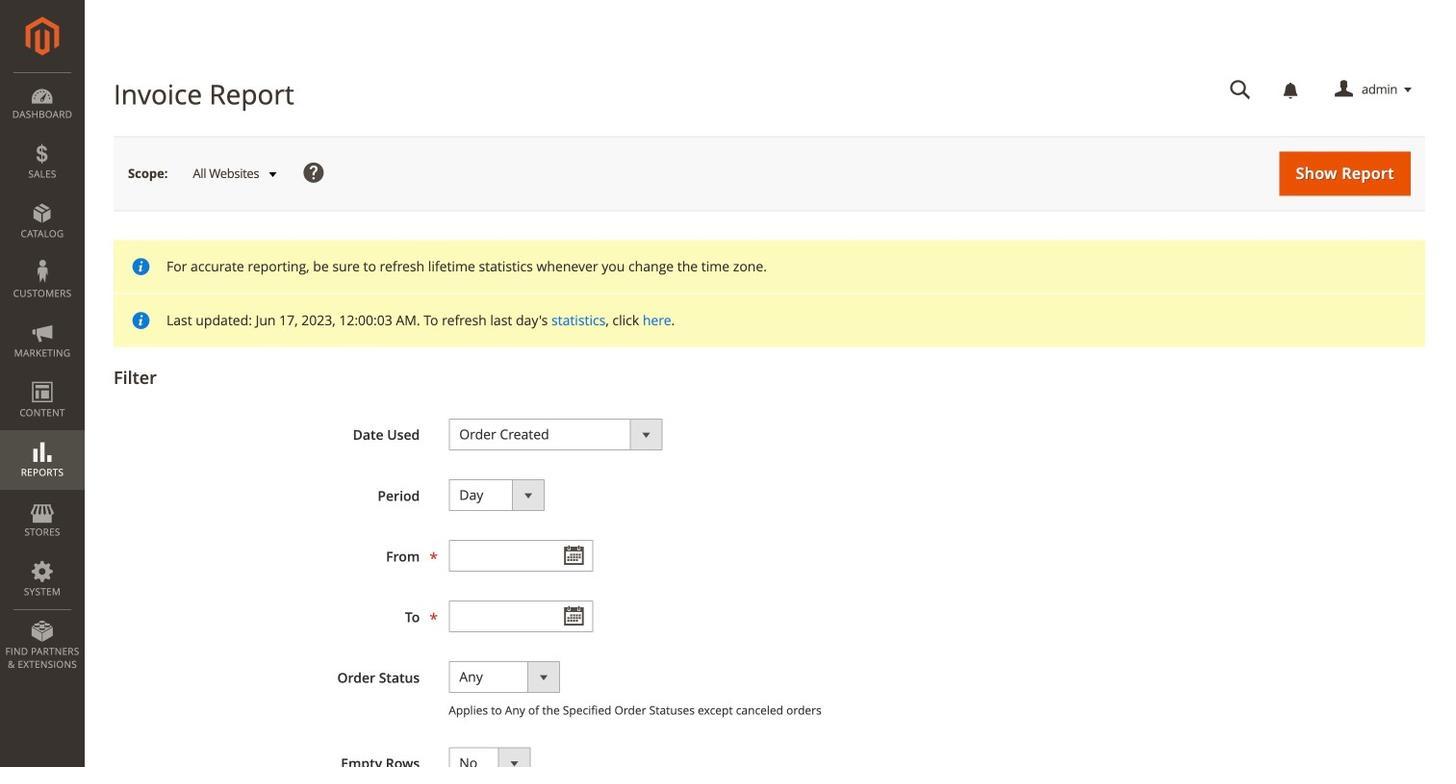 Task type: locate. For each thing, give the bounding box(es) containing it.
None text field
[[449, 601, 593, 633]]

None text field
[[1217, 73, 1265, 107], [449, 540, 593, 572], [1217, 73, 1265, 107], [449, 540, 593, 572]]

menu bar
[[0, 72, 85, 681]]

magento admin panel image
[[26, 16, 59, 56]]



